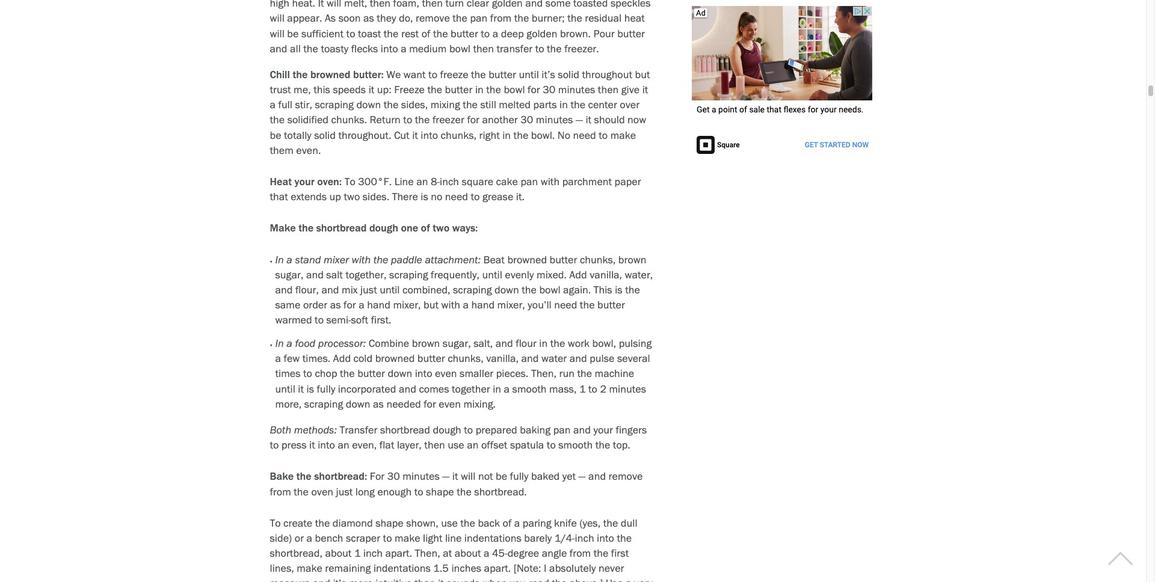 Task type: locate. For each thing, give the bounding box(es) containing it.
cold
[[354, 352, 373, 366]]

to inside to 300°f. line an 8-inch square cake pan with parchment paper that extends up two sides. there is no need to grease it.
[[345, 175, 356, 188]]

of inside to create the diamond shape shown, use the back of a paring knife (yes, the dull side) or a bench scraper to make light line indentations barely 1/4-inch into the shortbread, about 1 inch apart. then, at about a 45-degree angle from the first lines, make remaining indentations 1.5 inches apart. [note: i absolutely never measure and it's more intuitive than it sounds when you read the above.] use a
[[503, 517, 512, 530]]

1 vertical spatial fully
[[510, 470, 529, 484]]

scraper
[[346, 532, 381, 545]]

two right the up on the left of the page
[[344, 190, 360, 204]]

your up extends
[[295, 175, 315, 188]]

chunks, down freezer
[[441, 129, 477, 142]]

in down another
[[503, 129, 511, 142]]

be inside for 30 minutes — it will not be fully baked yet — and remove from the oven just long enough to shape the shortbread.
[[496, 470, 508, 484]]

smooth down the pieces.
[[513, 383, 547, 396]]

be
[[270, 129, 281, 142], [496, 470, 508, 484]]

to inside to 300°f. line an 8-inch square cake pan with parchment paper that extends up two sides. there is no need to grease it.
[[471, 190, 480, 204]]

0 vertical spatial use
[[448, 439, 465, 452]]

0 horizontal spatial from
[[270, 486, 291, 499]]

into up comes
[[415, 367, 433, 381]]

2 vertical spatial need
[[555, 299, 578, 312]]

1 vertical spatial smooth
[[559, 439, 593, 452]]

solid left throughout
[[558, 68, 580, 81]]

is inside beat browned butter chunks, brown sugar, and salt together, scraping frequently, until evenly mixed. add vanilla, water, and flour, and mix just until combined, scraping down the bowl again. this is the same order as for a hand mixer, but with a hand mixer, you'll need the butter warmed to semi-soft first.
[[615, 284, 623, 297]]

to
[[345, 175, 356, 188], [270, 517, 281, 530]]

0 horizontal spatial mixer,
[[393, 299, 421, 312]]

smooth inside transfer shortbread dough to prepared baking pan and your fingers to press it into an even, flat layer, then use an offset spatula to smooth the top.
[[559, 439, 593, 452]]

0 vertical spatial shortbread
[[316, 222, 367, 235]]

be up them
[[270, 129, 281, 142]]

for down comes
[[424, 398, 436, 411]]

pan right baking
[[554, 424, 571, 437]]

heat
[[270, 175, 292, 188]]

both
[[270, 424, 291, 437]]

and up same
[[275, 284, 293, 297]]

of right back
[[503, 517, 512, 530]]

brown right combine
[[412, 337, 440, 350]]

a
[[270, 98, 276, 112], [287, 253, 293, 266], [359, 299, 365, 312], [463, 299, 469, 312], [287, 337, 293, 350], [275, 352, 281, 366], [504, 383, 510, 396], [515, 517, 520, 530], [307, 532, 313, 545], [484, 547, 490, 561], [626, 578, 632, 583]]

0 horizontal spatial two
[[344, 190, 360, 204]]

butter
[[489, 68, 517, 81], [445, 83, 473, 96], [550, 253, 578, 266], [598, 299, 625, 312], [418, 352, 445, 366], [358, 367, 385, 381]]

0 vertical spatial make
[[611, 129, 636, 142]]

with inside to 300°f. line an 8-inch square cake pan with parchment paper that extends up two sides. there is no need to grease it.
[[541, 175, 560, 188]]

your inside transfer shortbread dough to prepared baking pan and your fingers to press it into an even, flat layer, then use an offset spatula to smooth the top.
[[594, 424, 613, 437]]

then,
[[532, 367, 557, 381], [415, 547, 440, 561]]

in up few
[[275, 337, 284, 350]]

down down evenly
[[495, 284, 519, 297]]

[note:
[[514, 562, 542, 576]]

0 horizontal spatial of
[[421, 222, 430, 235]]

1 vertical spatial then
[[425, 439, 445, 452]]

the down the sides,
[[415, 113, 430, 127]]

and down the mass,
[[574, 424, 591, 437]]

fully inside combine brown sugar, salt, and flour in the work bowl, pulsing a few times. add cold browned butter chunks, vanilla, and water and pulse several times to chop the butter down into even smaller pieces. then, run the machine until it is fully incorporated and comes together in a smooth mass, 1 to 2 minutes more, scraping down as needed for even mixing.
[[317, 383, 336, 396]]

2 vertical spatial browned
[[375, 352, 415, 366]]

frequently,
[[431, 268, 480, 282]]

2 hand from the left
[[472, 299, 495, 312]]

to inside to create the diamond shape shown, use the back of a paring knife (yes, the dull side) or a bench scraper to make light line indentations barely 1/4-inch into the shortbread, about 1 inch apart. then, at about a 45-degree angle from the first lines, make remaining indentations 1.5 inches apart. [note: i absolutely never measure and it's more intuitive than it sounds when you read the above.] use a
[[270, 517, 281, 530]]

hand
[[367, 299, 391, 312], [472, 299, 495, 312]]

1 vertical spatial your
[[594, 424, 613, 437]]

hand up salt,
[[472, 299, 495, 312]]

8-
[[431, 175, 440, 188]]

fully down chop
[[317, 383, 336, 396]]

as down incorporated
[[373, 398, 384, 411]]

0 horizontal spatial sugar,
[[275, 268, 304, 282]]

until down together, on the top of page
[[380, 284, 400, 297]]

soft
[[351, 314, 369, 327]]

dough left one
[[370, 222, 399, 235]]

same
[[275, 299, 301, 312]]

it's inside we want to freeze the butter until it's solid throughout but trust me, this speeds it up: freeze the butter in the bowl for 30 minutes then give it a full stir, scraping down the sides, mixing the still melted parts in the center over the solidified chunks. return to the freezer for another 30 minutes — it should now be totally solid throughout. cut it into chunks, right in the bowl. no need to make them even.
[[542, 68, 556, 81]]

0 vertical spatial it's
[[542, 68, 556, 81]]

1 horizontal spatial brown
[[619, 253, 647, 266]]

0 horizontal spatial brown
[[412, 337, 440, 350]]

return
[[370, 113, 401, 127]]

hand up the first.
[[367, 299, 391, 312]]

is right this
[[615, 284, 623, 297]]

inch inside to 300°f. line an 8-inch square cake pan with parchment paper that extends up two sides. there is no need to grease it.
[[440, 175, 459, 188]]

make
[[611, 129, 636, 142], [395, 532, 421, 545], [297, 562, 323, 576]]

an inside to 300°f. line an 8-inch square cake pan with parchment paper that extends up two sides. there is no need to grease it.
[[417, 175, 428, 188]]

1 horizontal spatial of
[[503, 517, 512, 530]]

make inside we want to freeze the butter until it's solid throughout but trust me, this speeds it up: freeze the butter in the bowl for 30 minutes then give it a full stir, scraping down the sides, mixing the still melted parts in the center over the solidified chunks. return to the freezer for another 30 minutes — it should now be totally solid throughout. cut it into chunks, right in the bowl. no need to make them even.
[[611, 129, 636, 142]]

1 horizontal spatial apart.
[[484, 562, 511, 576]]

1/4-
[[555, 532, 575, 545]]

another
[[483, 113, 518, 127]]

to right want
[[429, 68, 438, 81]]

use up will
[[448, 439, 465, 452]]

1 vertical spatial from
[[570, 547, 591, 561]]

it inside for 30 minutes — it will not be fully baked yet — and remove from the oven just long enough to shape the shortbread.
[[453, 470, 458, 484]]

0 horizontal spatial to
[[270, 517, 281, 530]]

pulse
[[590, 352, 615, 366]]

run
[[560, 367, 575, 381]]

with
[[541, 175, 560, 188], [352, 253, 371, 266], [442, 299, 461, 312]]

0 horizontal spatial solid
[[314, 129, 336, 142]]

it down 1.5
[[438, 578, 444, 583]]

1 horizontal spatial dough
[[433, 424, 462, 437]]

2 horizontal spatial is
[[615, 284, 623, 297]]

in
[[275, 253, 284, 266], [275, 337, 284, 350]]

1 horizontal spatial your
[[594, 424, 613, 437]]

and inside to create the diamond shape shown, use the back of a paring knife (yes, the dull side) or a bench scraper to make light line indentations barely 1/4-inch into the shortbread, about 1 inch apart. then, at about a 45-degree angle from the first lines, make remaining indentations 1.5 inches apart. [note: i absolutely never measure and it's more intuitive than it sounds when you read the above.] use a
[[313, 578, 330, 583]]

0 vertical spatial in
[[275, 253, 284, 266]]

the right bake
[[297, 470, 312, 484]]

1 horizontal spatial 30
[[521, 113, 534, 127]]

2 horizontal spatial with
[[541, 175, 560, 188]]

shortbread:
[[314, 470, 367, 484]]

1 horizontal spatial is
[[421, 190, 429, 204]]

it inside to create the diamond shape shown, use the back of a paring knife (yes, the dull side) or a bench scraper to make light line indentations barely 1/4-inch into the shortbread, about 1 inch apart. then, at about a 45-degree angle from the first lines, make remaining indentations 1.5 inches apart. [note: i absolutely never measure and it's more intuitive than it sounds when you read the above.] use a
[[438, 578, 444, 583]]

then
[[598, 83, 619, 96], [425, 439, 445, 452]]

just inside for 30 minutes — it will not be fully baked yet — and remove from the oven just long enough to shape the shortbread.
[[336, 486, 353, 499]]

0 horizontal spatial as
[[330, 299, 341, 312]]

oven:
[[317, 175, 342, 188]]

scraping inside we want to freeze the butter until it's solid throughout but trust me, this speeds it up: freeze the butter in the bowl for 30 minutes then give it a full stir, scraping down the sides, mixing the still melted parts in the center over the solidified chunks. return to the freezer for another 30 minutes — it should now be totally solid throughout. cut it into chunks, right in the bowl. no need to make them even.
[[315, 98, 354, 112]]

is down the times.
[[307, 383, 314, 396]]

butter up mixed.
[[550, 253, 578, 266]]

of right one
[[421, 222, 430, 235]]

down
[[357, 98, 381, 112], [495, 284, 519, 297], [388, 367, 413, 381], [346, 398, 371, 411]]

1 vertical spatial inch
[[575, 532, 595, 545]]

1 vertical spatial indentations
[[374, 562, 431, 576]]

1 vertical spatial shortbread
[[380, 424, 430, 437]]

the down absolutely
[[552, 578, 567, 583]]

until down beat
[[482, 268, 503, 282]]

0 horizontal spatial fully
[[317, 383, 336, 396]]

the left still
[[463, 98, 478, 112]]

1 vertical spatial as
[[373, 398, 384, 411]]

it up more, at bottom left
[[298, 383, 304, 396]]

few
[[284, 352, 300, 366]]

shortbread up mixer
[[316, 222, 367, 235]]

2 horizontal spatial browned
[[508, 253, 547, 266]]

an
[[417, 175, 428, 188], [338, 439, 350, 452], [467, 439, 479, 452]]

apart. up intuitive
[[386, 547, 412, 561]]

1 horizontal spatial then
[[598, 83, 619, 96]]

dough inside transfer shortbread dough to prepared baking pan and your fingers to press it into an even, flat layer, then use an offset spatula to smooth the top.
[[433, 424, 462, 437]]

2 in from the top
[[275, 337, 284, 350]]

flour,
[[296, 284, 319, 297]]

0 vertical spatial to
[[345, 175, 356, 188]]

and
[[306, 268, 324, 282], [275, 284, 293, 297], [322, 284, 339, 297], [496, 337, 513, 350], [522, 352, 539, 366], [570, 352, 587, 366], [399, 383, 417, 396], [574, 424, 591, 437], [589, 470, 606, 484], [313, 578, 330, 583]]

freeze
[[440, 68, 469, 81]]

mixer,
[[393, 299, 421, 312], [498, 299, 525, 312]]

shape
[[426, 486, 454, 499], [376, 517, 404, 530]]

mixer, down combined, at left
[[393, 299, 421, 312]]

add
[[570, 268, 587, 282], [333, 352, 351, 366]]

an left offset
[[467, 439, 479, 452]]

smooth inside combine brown sugar, salt, and flour in the work bowl, pulsing a few times. add cold browned butter chunks, vanilla, and water and pulse several times to chop the butter down into even smaller pieces. then, run the machine until it is fully incorporated and comes together in a smooth mass, 1 to 2 minutes more, scraping down as needed for even mixing.
[[513, 383, 547, 396]]

—
[[576, 113, 583, 127], [443, 470, 450, 484], [579, 470, 586, 484]]

it right give
[[643, 83, 649, 96]]

even,
[[352, 439, 377, 452]]

0 horizontal spatial pan
[[521, 175, 538, 188]]

but inside we want to freeze the butter until it's solid throughout but trust me, this speeds it up: freeze the butter in the bowl for 30 minutes then give it a full stir, scraping down the sides, mixing the still melted parts in the center over the solidified chunks. return to the freezer for another 30 minutes — it should now be totally solid throughout. cut it into chunks, right in the bowl. no need to make them even.
[[635, 68, 650, 81]]

0 horizontal spatial be
[[270, 129, 281, 142]]

apart. up when
[[484, 562, 511, 576]]

this
[[314, 83, 330, 96]]

an left even, at the bottom
[[338, 439, 350, 452]]

a down frequently,
[[463, 299, 469, 312]]

enough
[[378, 486, 412, 499]]

1 horizontal spatial pan
[[554, 424, 571, 437]]

1 vertical spatial is
[[615, 284, 623, 297]]

an left 8-
[[417, 175, 428, 188]]

solidified
[[288, 113, 329, 127]]

0 horizontal spatial hand
[[367, 299, 391, 312]]

to down square
[[471, 190, 480, 204]]

1 vertical spatial sugar,
[[443, 337, 471, 350]]

0 horizontal spatial make
[[297, 562, 323, 576]]

1 vertical spatial of
[[503, 517, 512, 530]]

0 vertical spatial dough
[[370, 222, 399, 235]]

two
[[344, 190, 360, 204], [433, 222, 450, 235]]

from
[[270, 486, 291, 499], [570, 547, 591, 561]]

angle
[[542, 547, 567, 561]]

0 vertical spatial solid
[[558, 68, 580, 81]]

the down evenly
[[522, 284, 537, 297]]

0 vertical spatial is
[[421, 190, 429, 204]]

a up few
[[287, 337, 293, 350]]

1 vertical spatial need
[[445, 190, 468, 204]]

as
[[330, 299, 341, 312], [373, 398, 384, 411]]

about down bench
[[325, 547, 352, 561]]

0 horizontal spatial it's
[[333, 578, 347, 583]]

measure
[[270, 578, 310, 583]]

pan inside to 300°f. line an 8-inch square cake pan with parchment paper that extends up two sides. there is no need to grease it.
[[521, 175, 538, 188]]

0 vertical spatial with
[[541, 175, 560, 188]]

is inside combine brown sugar, salt, and flour in the work bowl, pulsing a few times. add cold browned butter chunks, vanilla, and water and pulse several times to chop the butter down into even smaller pieces. then, run the machine until it is fully incorporated and comes together in a smooth mass, 1 to 2 minutes more, scraping down as needed for even mixing.
[[307, 383, 314, 396]]

add for the
[[333, 352, 351, 366]]

scraping down frequently,
[[453, 284, 492, 297]]

it down methods:
[[309, 439, 315, 452]]

chunks, inside beat browned butter chunks, brown sugar, and salt together, scraping frequently, until evenly mixed. add vanilla, water, and flour, and mix just until combined, scraping down the bowl again. this is the same order as for a hand mixer, but with a hand mixer, you'll need the butter warmed to semi-soft first.
[[580, 253, 616, 266]]

pan up it.
[[521, 175, 538, 188]]

lines,
[[270, 562, 294, 576]]

down inside we want to freeze the butter until it's solid throughout but trust me, this speeds it up: freeze the butter in the bowl for 30 minutes then give it a full stir, scraping down the sides, mixing the still melted parts in the center over the solidified chunks. return to the freezer for another 30 minutes — it should now be totally solid throughout. cut it into chunks, right in the bowl. no need to make them even.
[[357, 98, 381, 112]]

0 vertical spatial be
[[270, 129, 281, 142]]

into
[[421, 129, 438, 142], [415, 367, 433, 381], [318, 439, 335, 452], [597, 532, 615, 545]]

browned down combine
[[375, 352, 415, 366]]

work
[[568, 337, 590, 350]]

1 vertical spatial in
[[275, 337, 284, 350]]

1 horizontal spatial just
[[361, 284, 377, 297]]

0 horizontal spatial is
[[307, 383, 314, 396]]

just
[[361, 284, 377, 297], [336, 486, 353, 499]]

as inside beat browned butter chunks, brown sugar, and salt together, scraping frequently, until evenly mixed. add vanilla, water, and flour, and mix just until combined, scraping down the bowl again. this is the same order as for a hand mixer, but with a hand mixer, you'll need the butter warmed to semi-soft first.
[[330, 299, 341, 312]]

— left will
[[443, 470, 450, 484]]

mixing.
[[464, 398, 496, 411]]

0 vertical spatial then,
[[532, 367, 557, 381]]

dough down comes
[[433, 424, 462, 437]]

right
[[480, 129, 500, 142]]

down down up:
[[357, 98, 381, 112]]

side)
[[270, 532, 292, 545]]

make down shortbread,
[[297, 562, 323, 576]]

1 mixer, from the left
[[393, 299, 421, 312]]

1 horizontal spatial with
[[442, 299, 461, 312]]

mixer, left you'll
[[498, 299, 525, 312]]

bowl inside we want to freeze the butter until it's solid throughout but trust me, this speeds it up: freeze the butter in the bowl for 30 minutes then give it a full stir, scraping down the sides, mixing the still melted parts in the center over the solidified chunks. return to the freezer for another 30 minutes — it should now be totally solid throughout. cut it into chunks, right in the bowl. no need to make them even.
[[504, 83, 525, 96]]

the inside transfer shortbread dough to prepared baking pan and your fingers to press it into an even, flat layer, then use an offset spatula to smooth the top.
[[596, 439, 611, 452]]

and down stand
[[306, 268, 324, 282]]

1 horizontal spatial browned
[[375, 352, 415, 366]]

up
[[330, 190, 341, 204]]

1 horizontal spatial vanilla,
[[590, 268, 623, 282]]

1 vertical spatial dough
[[433, 424, 462, 437]]

absolutely
[[550, 562, 596, 576]]

inch
[[440, 175, 459, 188], [575, 532, 595, 545], [364, 547, 383, 561]]

1 vertical spatial brown
[[412, 337, 440, 350]]

0 horizontal spatial 30
[[388, 470, 400, 484]]

add inside combine brown sugar, salt, and flour in the work bowl, pulsing a few times. add cold browned butter chunks, vanilla, and water and pulse several times to chop the butter down into even smaller pieces. then, run the machine until it is fully incorporated and comes together in a smooth mass, 1 to 2 minutes more, scraping down as needed for even mixing.
[[333, 352, 351, 366]]

warmed
[[275, 314, 312, 327]]

browned inside combine brown sugar, salt, and flour in the work bowl, pulsing a few times. add cold browned butter chunks, vanilla, and water and pulse several times to chop the butter down into even smaller pieces. then, run the machine until it is fully incorporated and comes together in a smooth mass, 1 to 2 minutes more, scraping down as needed for even mixing.
[[375, 352, 415, 366]]

1 horizontal spatial add
[[570, 268, 587, 282]]

1 horizontal spatial as
[[373, 398, 384, 411]]

with left 'parchment'
[[541, 175, 560, 188]]

1 vertical spatial two
[[433, 222, 450, 235]]

2 about from the left
[[455, 547, 481, 561]]

to down order
[[315, 314, 324, 327]]

for 30 minutes — it will not be fully baked yet — and remove from the oven just long enough to shape the shortbread.
[[270, 470, 643, 499]]

center
[[589, 98, 618, 112]]

1 horizontal spatial shortbread
[[380, 424, 430, 437]]

2 vertical spatial inch
[[364, 547, 383, 561]]

it left up:
[[369, 83, 375, 96]]

down inside beat browned butter chunks, brown sugar, and salt together, scraping frequently, until evenly mixed. add vanilla, water, and flour, and mix just until combined, scraping down the bowl again. this is the same order as for a hand mixer, but with a hand mixer, you'll need the butter warmed to semi-soft first.
[[495, 284, 519, 297]]

for inside beat browned butter chunks, brown sugar, and salt together, scraping frequently, until evenly mixed. add vanilla, water, and flour, and mix just until combined, scraping down the bowl again. this is the same order as for a hand mixer, but with a hand mixer, you'll need the butter warmed to semi-soft first.
[[344, 299, 356, 312]]

None search field
[[56, 29, 1056, 66]]

in up still
[[476, 83, 484, 96]]

sides,
[[401, 98, 428, 112]]

0 horizontal spatial then,
[[415, 547, 440, 561]]

to
[[429, 68, 438, 81], [404, 113, 413, 127], [599, 129, 608, 142], [471, 190, 480, 204], [315, 314, 324, 327], [303, 367, 312, 381], [589, 383, 598, 396], [464, 424, 473, 437], [270, 439, 279, 452], [547, 439, 556, 452], [415, 486, 424, 499], [383, 532, 392, 545]]

butter up comes
[[418, 352, 445, 366]]

0 horizontal spatial shortbread
[[316, 222, 367, 235]]

0 horizontal spatial shape
[[376, 517, 404, 530]]

cake
[[496, 175, 518, 188]]

transfer
[[340, 424, 378, 437]]

and inside transfer shortbread dough to prepared baking pan and your fingers to press it into an even, flat layer, then use an offset spatula to smooth the top.
[[574, 424, 591, 437]]

1 in from the top
[[275, 253, 284, 266]]

the up "water"
[[551, 337, 566, 350]]

0 horizontal spatial add
[[333, 352, 351, 366]]

never
[[599, 562, 625, 576]]

that
[[270, 190, 288, 204]]

30 up enough
[[388, 470, 400, 484]]

is inside to 300°f. line an 8-inch square cake pan with parchment paper that extends up two sides. there is no need to grease it.
[[421, 190, 429, 204]]

in right flour
[[540, 337, 548, 350]]

chunks, up smaller
[[448, 352, 484, 366]]

the right chop
[[340, 367, 355, 381]]

the up never
[[594, 547, 609, 561]]

1 horizontal spatial sugar,
[[443, 337, 471, 350]]

chunks, up this
[[580, 253, 616, 266]]

indentations down back
[[465, 532, 522, 545]]

even down comes
[[439, 398, 461, 411]]

into inside transfer shortbread dough to prepared baking pan and your fingers to press it into an even, flat layer, then use an offset spatula to smooth the top.
[[318, 439, 335, 452]]

inch down (yes,
[[575, 532, 595, 545]]

into inside to create the diamond shape shown, use the back of a paring knife (yes, the dull side) or a bench scraper to make light line indentations barely 1/4-inch into the shortbread, about 1 inch apart. then, at about a 45-degree angle from the first lines, make remaining indentations 1.5 inches apart. [note: i absolutely never measure and it's more intuitive than it sounds when you read the above.] use a
[[597, 532, 615, 545]]

add inside beat browned butter chunks, brown sugar, and salt together, scraping frequently, until evenly mixed. add vanilla, water, and flour, and mix just until combined, scraping down the bowl again. this is the same order as for a hand mixer, but with a hand mixer, you'll need the butter warmed to semi-soft first.
[[570, 268, 587, 282]]

shape inside for 30 minutes — it will not be fully baked yet — and remove from the oven just long enough to shape the shortbread.
[[426, 486, 454, 499]]

fully up shortbread.
[[510, 470, 529, 484]]

1 horizontal spatial but
[[635, 68, 650, 81]]

1 vertical spatial use
[[441, 517, 458, 530]]

2 vertical spatial make
[[297, 562, 323, 576]]

2 vertical spatial 30
[[388, 470, 400, 484]]

from up absolutely
[[570, 547, 591, 561]]

smaller
[[460, 367, 494, 381]]

0 vertical spatial apart.
[[386, 547, 412, 561]]

the up line
[[461, 517, 476, 530]]

1 horizontal spatial about
[[455, 547, 481, 561]]

machine
[[595, 367, 635, 381]]

just down shortbread:
[[336, 486, 353, 499]]

1 horizontal spatial bowl
[[540, 284, 561, 297]]

1 horizontal spatial an
[[417, 175, 428, 188]]

2 vertical spatial with
[[442, 299, 461, 312]]

shape up the shown,
[[426, 486, 454, 499]]

0 horizontal spatial smooth
[[513, 383, 547, 396]]

0 vertical spatial smooth
[[513, 383, 547, 396]]

speeds
[[333, 83, 366, 96]]

0 horizontal spatial then
[[425, 439, 445, 452]]

need inside beat browned butter chunks, brown sugar, and salt together, scraping frequently, until evenly mixed. add vanilla, water, and flour, and mix just until combined, scraping down the bowl again. this is the same order as for a hand mixer, but with a hand mixer, you'll need the butter warmed to semi-soft first.
[[555, 299, 578, 312]]

make down now on the top right of page
[[611, 129, 636, 142]]

0 vertical spatial fully
[[317, 383, 336, 396]]

scraping up methods:
[[304, 398, 343, 411]]

2 horizontal spatial an
[[467, 439, 479, 452]]

but
[[635, 68, 650, 81], [424, 299, 439, 312]]

0 horizontal spatial but
[[424, 299, 439, 312]]

shape up scraper
[[376, 517, 404, 530]]

30 down melted
[[521, 113, 534, 127]]

above.]
[[570, 578, 604, 583]]

parts
[[534, 98, 557, 112]]

0 vertical spatial 30
[[543, 83, 556, 96]]

from down bake
[[270, 486, 291, 499]]

in left stand
[[275, 253, 284, 266]]

1 horizontal spatial smooth
[[559, 439, 593, 452]]

at
[[443, 547, 452, 561]]

evenly
[[505, 268, 534, 282]]

then inside we want to freeze the butter until it's solid throughout but trust me, this speeds it up: freeze the butter in the bowl for 30 minutes then give it a full stir, scraping down the sides, mixing the still melted parts in the center over the solidified chunks. return to the freezer for another 30 minutes — it should now be totally solid throughout. cut it into chunks, right in the bowl. no need to make them even.
[[598, 83, 619, 96]]

use inside transfer shortbread dough to prepared baking pan and your fingers to press it into an even, flat layer, then use an offset spatula to smooth the top.
[[448, 439, 465, 452]]

1 vertical spatial but
[[424, 299, 439, 312]]

shown,
[[406, 517, 439, 530]]

in
[[476, 83, 484, 96], [560, 98, 568, 112], [503, 129, 511, 142], [540, 337, 548, 350], [493, 383, 502, 396]]

0 vertical spatial bowl
[[504, 83, 525, 96]]

butter down freeze
[[445, 83, 473, 96]]

0 vertical spatial but
[[635, 68, 650, 81]]

2 horizontal spatial make
[[611, 129, 636, 142]]

indentations up intuitive
[[374, 562, 431, 576]]

more
[[349, 578, 373, 583]]

fully inside for 30 minutes — it will not be fully baked yet — and remove from the oven just long enough to shape the shortbread.
[[510, 470, 529, 484]]

line
[[445, 532, 462, 545]]

create
[[284, 517, 313, 530]]

add up "again."
[[570, 268, 587, 282]]

when
[[483, 578, 507, 583]]



Task type: describe. For each thing, give the bounding box(es) containing it.
it inside transfer shortbread dough to prepared baking pan and your fingers to press it into an even, flat layer, then use an offset spatula to smooth the top.
[[309, 439, 315, 452]]

for inside combine brown sugar, salt, and flour in the work bowl, pulsing a few times. add cold browned butter chunks, vanilla, and water and pulse several times to chop the butter down into even smaller pieces. then, run the machine until it is fully incorporated and comes together in a smooth mass, 1 to 2 minutes more, scraping down as needed for even mixing.
[[424, 398, 436, 411]]

0 vertical spatial browned
[[311, 68, 351, 81]]

minutes inside combine brown sugar, salt, and flour in the work bowl, pulsing a few times. add cold browned butter chunks, vanilla, and water and pulse several times to chop the butter down into even smaller pieces. then, run the machine until it is fully incorporated and comes together in a smooth mass, 1 to 2 minutes more, scraping down as needed for even mixing.
[[610, 383, 647, 396]]

full
[[278, 98, 293, 112]]

to 300°f. line an 8-inch square cake pan with parchment paper that extends up two sides. there is no need to grease it.
[[270, 175, 642, 204]]

to create the diamond shape shown, use the back of a paring knife (yes, the dull side) or a bench scraper to make light line indentations barely 1/4-inch into the shortbread, about 1 inch apart. then, at about a 45-degree angle from the first lines, make remaining indentations 1.5 inches apart. [note: i absolutely never measure and it's more intuitive than it sounds when you read the above.] use a 
[[270, 517, 653, 583]]

pulsing
[[619, 337, 652, 350]]

use inside to create the diamond shape shown, use the back of a paring knife (yes, the dull side) or a bench scraper to make light line indentations barely 1/4-inch into the shortbread, about 1 inch apart. then, at about a 45-degree angle from the first lines, make remaining indentations 1.5 inches apart. [note: i absolutely never measure and it's more intuitive than it sounds when you read the above.] use a
[[441, 517, 458, 530]]

order
[[303, 299, 328, 312]]

the up me,
[[293, 68, 308, 81]]

combined,
[[403, 284, 451, 297]]

shortbread inside transfer shortbread dough to prepared baking pan and your fingers to press it into an even, flat layer, then use an offset spatula to smooth the top.
[[380, 424, 430, 437]]

the left "dull"
[[604, 517, 619, 530]]

need inside we want to freeze the butter until it's solid throughout but trust me, this speeds it up: freeze the butter in the bowl for 30 minutes then give it a full stir, scraping down the sides, mixing the still melted parts in the center over the solidified chunks. return to the freezer for another 30 minutes — it should now be totally solid throughout. cut it into chunks, right in the bowl. no need to make them even.
[[573, 129, 596, 142]]

from inside to create the diamond shape shown, use the back of a paring knife (yes, the dull side) or a bench scraper to make light line indentations barely 1/4-inch into the shortbread, about 1 inch apart. then, at about a 45-degree angle from the first lines, make remaining indentations 1.5 inches apart. [note: i absolutely never measure and it's more intuitive than it sounds when you read the above.] use a
[[570, 547, 591, 561]]

then inside transfer shortbread dough to prepared baking pan and your fingers to press it into an even, flat layer, then use an offset spatula to smooth the top.
[[425, 439, 445, 452]]

diamond
[[333, 517, 373, 530]]

bowl inside beat browned butter chunks, brown sugar, and salt together, scraping frequently, until evenly mixed. add vanilla, water, and flour, and mix just until combined, scraping down the bowl again. this is the same order as for a hand mixer, but with a hand mixer, you'll need the butter warmed to semi-soft first.
[[540, 284, 561, 297]]

me,
[[294, 83, 311, 96]]

the up the mixing
[[428, 83, 443, 96]]

parchment
[[563, 175, 612, 188]]

0 horizontal spatial with
[[352, 253, 371, 266]]

for up parts
[[528, 83, 540, 96]]

first
[[612, 547, 629, 561]]

even.
[[296, 144, 321, 157]]

brown inside beat browned butter chunks, brown sugar, and salt together, scraping frequently, until evenly mixed. add vanilla, water, and flour, and mix just until combined, scraping down the bowl again. this is the same order as for a hand mixer, but with a hand mixer, you'll need the butter warmed to semi-soft first.
[[619, 253, 647, 266]]

sugar, inside combine brown sugar, salt, and flour in the work bowl, pulsing a few times. add cold browned butter chunks, vanilla, and water and pulse several times to chop the butter down into even smaller pieces. then, run the machine until it is fully incorporated and comes together in a smooth mass, 1 to 2 minutes more, scraping down as needed for even mixing.
[[443, 337, 471, 350]]

to inside to create the diamond shape shown, use the back of a paring knife (yes, the dull side) or a bench scraper to make light line indentations barely 1/4-inch into the shortbread, about 1 inch apart. then, at about a 45-degree angle from the first lines, make remaining indentations 1.5 inches apart. [note: i absolutely never measure and it's more intuitive than it sounds when you read the above.] use a
[[383, 532, 392, 545]]

chunks, inside we want to freeze the butter until it's solid throughout but trust me, this speeds it up: freeze the butter in the bowl for 30 minutes then give it a full stir, scraping down the sides, mixing the still melted parts in the center over the solidified chunks. return to the freezer for another 30 minutes — it should now be totally solid throughout. cut it into chunks, right in the bowl. no need to make them even.
[[441, 129, 477, 142]]

it.
[[516, 190, 525, 204]]

for
[[370, 470, 385, 484]]

times
[[275, 367, 301, 381]]

with inside beat browned butter chunks, brown sugar, and salt together, scraping frequently, until evenly mixed. add vanilla, water, and flour, and mix just until combined, scraping down the bowl again. this is the same order as for a hand mixer, but with a hand mixer, you'll need the butter warmed to semi-soft first.
[[442, 299, 461, 312]]

0 horizontal spatial an
[[338, 439, 350, 452]]

a down the pieces.
[[504, 383, 510, 396]]

bowl,
[[593, 337, 617, 350]]

to down should
[[599, 129, 608, 142]]

water,
[[625, 268, 653, 282]]

0 horizontal spatial indentations
[[374, 562, 431, 576]]

prepared
[[476, 424, 518, 437]]

1 horizontal spatial solid
[[558, 68, 580, 81]]

to down the times.
[[303, 367, 312, 381]]

but inside beat browned butter chunks, brown sugar, and salt together, scraping frequently, until evenly mixed. add vanilla, water, and flour, and mix just until combined, scraping down the bowl again. this is the same order as for a hand mixer, but with a hand mixer, you'll need the butter warmed to semi-soft first.
[[424, 299, 439, 312]]

2 mixer, from the left
[[498, 299, 525, 312]]

the right the make
[[299, 222, 314, 235]]

down up needed
[[388, 367, 413, 381]]

salt
[[327, 268, 343, 282]]

— right yet
[[579, 470, 586, 484]]

degree
[[508, 547, 540, 561]]

comes
[[419, 383, 449, 396]]

paring
[[523, 517, 552, 530]]

spatula
[[510, 439, 544, 452]]

0 vertical spatial your
[[295, 175, 315, 188]]

in down the pieces.
[[493, 383, 502, 396]]

should
[[595, 113, 625, 127]]

first.
[[371, 314, 392, 327]]

to down baking
[[547, 439, 556, 452]]

there
[[392, 190, 418, 204]]

shape inside to create the diamond shape shown, use the back of a paring knife (yes, the dull side) or a bench scraper to make light line indentations barely 1/4-inch into the shortbread, about 1 inch apart. then, at about a 45-degree angle from the first lines, make remaining indentations 1.5 inches apart. [note: i absolutely never measure and it's more intuitive than it sounds when you read the above.] use a
[[376, 517, 404, 530]]

it's inside to create the diamond shape shown, use the back of a paring knife (yes, the dull side) or a bench scraper to make light line indentations barely 1/4-inch into the shortbread, about 1 inch apart. then, at about a 45-degree angle from the first lines, make remaining indentations 1.5 inches apart. [note: i absolutely never measure and it's more intuitive than it sounds when you read the above.] use a
[[333, 578, 347, 583]]

will
[[461, 470, 476, 484]]

fingers
[[616, 424, 647, 437]]

make
[[270, 222, 296, 235]]

intuitive
[[376, 578, 412, 583]]

to up "cut"
[[404, 113, 413, 127]]

together
[[452, 383, 490, 396]]

two inside to 300°f. line an 8-inch square cake pan with parchment paper that extends up two sides. there is no need to grease it.
[[344, 190, 360, 204]]

just inside beat browned butter chunks, brown sugar, and salt together, scraping frequently, until evenly mixed. add vanilla, water, and flour, and mix just until combined, scraping down the bowl again. this is the same order as for a hand mixer, but with a hand mixer, you'll need the butter warmed to semi-soft first.
[[361, 284, 377, 297]]

butter up incorporated
[[358, 367, 385, 381]]

a inside we want to freeze the butter until it's solid throughout but trust me, this speeds it up: freeze the butter in the bowl for 30 minutes then give it a full stir, scraping down the sides, mixing the still melted parts in the center over the solidified chunks. return to the freezer for another 30 minutes — it should now be totally solid throughout. cut it into chunks, right in the bowl. no need to make them even.
[[270, 98, 276, 112]]

it right "cut"
[[412, 129, 418, 142]]

0 horizontal spatial dough
[[370, 222, 399, 235]]

incorporated
[[338, 383, 396, 396]]

advertisement region
[[693, 6, 873, 157]]

0 vertical spatial even
[[435, 367, 457, 381]]

pieces.
[[496, 367, 529, 381]]

1 inside to create the diamond shape shown, use the back of a paring knife (yes, the dull side) or a bench scraper to make light line indentations barely 1/4-inch into the shortbread, about 1 inch apart. then, at about a 45-degree angle from the first lines, make remaining indentations 1.5 inches apart. [note: i absolutely never measure and it's more intuitive than it sounds when you read the above.] use a
[[355, 547, 361, 561]]

the left center
[[571, 98, 586, 112]]

to left prepared
[[464, 424, 473, 437]]

chunks, inside combine brown sugar, salt, and flour in the work bowl, pulsing a few times. add cold browned butter chunks, vanilla, and water and pulse several times to chop the butter down into even smaller pieces. then, run the machine until it is fully incorporated and comes together in a smooth mass, 1 to 2 minutes more, scraping down as needed for even mixing.
[[448, 352, 484, 366]]

you
[[510, 578, 526, 583]]

light
[[423, 532, 443, 545]]

a right or
[[307, 532, 313, 545]]

the down will
[[457, 486, 472, 499]]

remaining
[[325, 562, 371, 576]]

the right freeze
[[471, 68, 486, 81]]

vanilla, inside beat browned butter chunks, brown sugar, and salt together, scraping frequently, until evenly mixed. add vanilla, water, and flour, and mix just until combined, scraping down the bowl again. this is the same order as for a hand mixer, but with a hand mixer, you'll need the butter warmed to semi-soft first.
[[590, 268, 623, 282]]

beat browned butter chunks, brown sugar, and salt together, scraping frequently, until evenly mixed. add vanilla, water, and flour, and mix just until combined, scraping down the bowl again. this is the same order as for a hand mixer, but with a hand mixer, you'll need the butter warmed to semi-soft first.
[[275, 253, 653, 327]]

browned inside beat browned butter chunks, brown sugar, and salt together, scraping frequently, until evenly mixed. add vanilla, water, and flour, and mix just until combined, scraping down the bowl again. this is the same order as for a hand mixer, but with a hand mixer, you'll need the butter warmed to semi-soft first.
[[508, 253, 547, 266]]

remove
[[609, 470, 643, 484]]

add for again.
[[570, 268, 587, 282]]

mixer
[[324, 253, 349, 266]]

both methods:
[[270, 424, 337, 437]]

the right run
[[578, 367, 592, 381]]

as inside combine brown sugar, salt, and flour in the work bowl, pulsing a few times. add cold browned butter chunks, vanilla, and water and pulse several times to chop the butter down into even smaller pieces. then, run the machine until it is fully incorporated and comes together in a smooth mass, 1 to 2 minutes more, scraping down as needed for even mixing.
[[373, 398, 384, 411]]

brown inside combine brown sugar, salt, and flour in the work bowl, pulsing a few times. add cold browned butter chunks, vanilla, and water and pulse several times to chop the butter down into even smaller pieces. then, run the machine until it is fully incorporated and comes together in a smooth mass, 1 to 2 minutes more, scraping down as needed for even mixing.
[[412, 337, 440, 350]]

a left paring
[[515, 517, 520, 530]]

1 vertical spatial apart.
[[484, 562, 511, 576]]

1 vertical spatial even
[[439, 398, 461, 411]]

the left oven
[[294, 486, 309, 499]]

to down both
[[270, 439, 279, 452]]

1 hand from the left
[[367, 299, 391, 312]]

minutes down parts
[[536, 113, 573, 127]]

extends
[[291, 190, 327, 204]]

to inside beat browned butter chunks, brown sugar, and salt together, scraping frequently, until evenly mixed. add vanilla, water, and flour, and mix just until combined, scraping down the bowl again. this is the same order as for a hand mixer, but with a hand mixer, you'll need the butter warmed to semi-soft first.
[[315, 314, 324, 327]]

minutes up center
[[559, 83, 596, 96]]

and right salt,
[[496, 337, 513, 350]]

press
[[282, 439, 307, 452]]

bake the shortbread:
[[270, 470, 367, 484]]

oven
[[312, 486, 334, 499]]

the up still
[[487, 83, 501, 96]]

you'll
[[528, 299, 552, 312]]

to left 2
[[589, 383, 598, 396]]

over
[[620, 98, 640, 112]]

combine
[[369, 337, 410, 350]]

until inside we want to freeze the butter until it's solid throughout but trust me, this speeds it up: freeze the butter in the bowl for 30 minutes then give it a full stir, scraping down the sides, mixing the still melted parts in the center over the solidified chunks. return to the freezer for another 30 minutes — it should now be totally solid throughout. cut it into chunks, right in the bowl. no need to make them even.
[[519, 68, 539, 81]]

and down work
[[570, 352, 587, 366]]

0 vertical spatial of
[[421, 222, 430, 235]]

attachment:
[[425, 253, 481, 266]]

1 inside combine brown sugar, salt, and flour in the work bowl, pulsing a few times. add cold browned butter chunks, vanilla, and water and pulse several times to chop the butter down into even smaller pieces. then, run the machine until it is fully incorporated and comes together in a smooth mass, 1 to 2 minutes more, scraping down as needed for even mixing.
[[580, 383, 586, 396]]

butter down this
[[598, 299, 625, 312]]

need inside to 300°f. line an 8-inch square cake pan with parchment paper that extends up two sides. there is no need to grease it.
[[445, 190, 468, 204]]

back
[[478, 517, 500, 530]]

until inside combine brown sugar, salt, and flour in the work bowl, pulsing a few times. add cold browned butter chunks, vanilla, and water and pulse several times to chop the butter down into even smaller pieces. then, run the machine until it is fully incorporated and comes together in a smooth mass, 1 to 2 minutes more, scraping down as needed for even mixing.
[[275, 383, 295, 396]]

0 horizontal spatial apart.
[[386, 547, 412, 561]]

we
[[387, 68, 401, 81]]

1 vertical spatial solid
[[314, 129, 336, 142]]

baking
[[520, 424, 551, 437]]

the left 'bowl.'
[[514, 129, 529, 142]]

it inside combine brown sugar, salt, and flour in the work bowl, pulsing a few times. add cold browned butter chunks, vanilla, and water and pulse several times to chop the butter down into even smaller pieces. then, run the machine until it is fully incorporated and comes together in a smooth mass, 1 to 2 minutes more, scraping down as needed for even mixing.
[[298, 383, 304, 396]]

from inside for 30 minutes — it will not be fully baked yet — and remove from the oven just long enough to shape the shortbread.
[[270, 486, 291, 499]]

down down incorporated
[[346, 398, 371, 411]]

sounds
[[447, 578, 480, 583]]

no
[[431, 190, 443, 204]]

1 about from the left
[[325, 547, 352, 561]]

vanilla, inside combine brown sugar, salt, and flour in the work bowl, pulsing a few times. add cold browned butter chunks, vanilla, and water and pulse several times to chop the butter down into even smaller pieces. then, run the machine until it is fully incorporated and comes together in a smooth mass, 1 to 2 minutes more, scraping down as needed for even mixing.
[[487, 352, 519, 366]]

the down "full"
[[270, 113, 285, 127]]

transfer shortbread dough to prepared baking pan and your fingers to press it into an even, flat layer, then use an offset spatula to smooth the top.
[[270, 424, 647, 452]]

then, inside combine brown sugar, salt, and flour in the work bowl, pulsing a few times. add cold browned butter chunks, vanilla, and water and pulse several times to chop the butter down into even smaller pieces. then, run the machine until it is fully incorporated and comes together in a smooth mass, 1 to 2 minutes more, scraping down as needed for even mixing.
[[532, 367, 557, 381]]

1 horizontal spatial two
[[433, 222, 450, 235]]

and up needed
[[399, 383, 417, 396]]

scraping down paddle
[[390, 268, 428, 282]]

in right parts
[[560, 98, 568, 112]]

make the shortbread dough one of two ways:
[[270, 222, 478, 235]]

0 horizontal spatial inch
[[364, 547, 383, 561]]

pan inside transfer shortbread dough to prepared baking pan and your fingers to press it into an even, flat layer, then use an offset spatula to smooth the top.
[[554, 424, 571, 437]]

then, inside to create the diamond shape shown, use the back of a paring knife (yes, the dull side) or a bench scraper to make light line indentations barely 1/4-inch into the shortbread, about 1 inch apart. then, at about a 45-degree angle from the first lines, make remaining indentations 1.5 inches apart. [note: i absolutely never measure and it's more intuitive than it sounds when you read the above.] use a
[[415, 547, 440, 561]]

we want to freeze the butter until it's solid throughout but trust me, this speeds it up: freeze the butter in the bowl for 30 minutes then give it a full stir, scraping down the sides, mixing the still melted parts in the center over the solidified chunks. return to the freezer for another 30 minutes — it should now be totally solid throughout. cut it into chunks, right in the bowl. no need to make them even.
[[270, 68, 650, 157]]

freezer
[[433, 113, 465, 127]]

yet
[[563, 470, 576, 484]]

1 vertical spatial 30
[[521, 113, 534, 127]]

in for beat browned butter chunks, brown sugar, and salt together, scraping frequently, until evenly mixed. add vanilla, water, and flour, and mix just until combined, scraping down the bowl again. this is the same order as for a hand mixer, but with a hand mixer, you'll need the butter warmed to semi-soft first.
[[275, 253, 284, 266]]

to inside for 30 minutes — it will not be fully baked yet — and remove from the oven just long enough to shape the shortbread.
[[415, 486, 424, 499]]

methods:
[[294, 424, 337, 437]]

2 horizontal spatial inch
[[575, 532, 595, 545]]

and down flour
[[522, 352, 539, 366]]

and down salt on the top of the page
[[322, 284, 339, 297]]

not
[[479, 470, 493, 484]]

the up bench
[[315, 517, 330, 530]]

into inside combine brown sugar, salt, and flour in the work bowl, pulsing a few times. add cold browned butter chunks, vanilla, and water and pulse several times to chop the butter down into even smaller pieces. then, run the machine until it is fully incorporated and comes together in a smooth mass, 1 to 2 minutes more, scraping down as needed for even mixing.
[[415, 367, 433, 381]]

1 vertical spatial make
[[395, 532, 421, 545]]

a up soft
[[359, 299, 365, 312]]

a left stand
[[287, 253, 293, 266]]

butter up melted
[[489, 68, 517, 81]]

mass,
[[550, 383, 577, 396]]

300°f.
[[358, 175, 392, 188]]

paddle
[[391, 253, 423, 266]]

it down center
[[586, 113, 592, 127]]

beat
[[484, 253, 505, 266]]

minutes inside for 30 minutes — it will not be fully baked yet — and remove from the oven just long enough to shape the shortbread.
[[403, 470, 440, 484]]

a left 45-
[[484, 547, 490, 561]]

up:
[[377, 83, 392, 96]]

stir,
[[295, 98, 312, 112]]

sugar, inside beat browned butter chunks, brown sugar, and salt together, scraping frequently, until evenly mixed. add vanilla, water, and flour, and mix just until combined, scraping down the bowl again. this is the same order as for a hand mixer, but with a hand mixer, you'll need the butter warmed to semi-soft first.
[[275, 268, 304, 282]]

the down water,
[[626, 284, 640, 297]]

be inside we want to freeze the butter until it's solid throughout but trust me, this speeds it up: freeze the butter in the bowl for 30 minutes then give it a full stir, scraping down the sides, mixing the still melted parts in the center over the solidified chunks. return to the freezer for another 30 minutes — it should now be totally solid throughout. cut it into chunks, right in the bowl. no need to make them even.
[[270, 129, 281, 142]]

again.
[[564, 284, 591, 297]]

0 vertical spatial indentations
[[465, 532, 522, 545]]

in for combine brown sugar, salt, and flour in the work bowl, pulsing a few times. add cold browned butter chunks, vanilla, and water and pulse several times to chop the butter down into even smaller pieces. then, run the machine until it is fully incorporated and comes together in a smooth mass, 1 to 2 minutes more, scraping down as needed for even mixing.
[[275, 337, 284, 350]]

give
[[622, 83, 640, 96]]

shortbread.
[[475, 486, 527, 499]]

into inside we want to freeze the butter until it's solid throughout but trust me, this speeds it up: freeze the butter in the bowl for 30 minutes then give it a full stir, scraping down the sides, mixing the still melted parts in the center over the solidified chunks. return to the freezer for another 30 minutes — it should now be totally solid throughout. cut it into chunks, right in the bowl. no need to make them even.
[[421, 129, 438, 142]]

30 inside for 30 minutes — it will not be fully baked yet — and remove from the oven just long enough to shape the shortbread.
[[388, 470, 400, 484]]

the up return
[[384, 98, 399, 112]]

bowl.
[[531, 129, 555, 142]]

no
[[558, 129, 571, 142]]

several
[[618, 352, 651, 366]]

a right use
[[626, 578, 632, 583]]

and inside for 30 minutes — it will not be fully baked yet — and remove from the oven just long enough to shape the shortbread.
[[589, 470, 606, 484]]

— inside we want to freeze the butter until it's solid throughout but trust me, this speeds it up: freeze the butter in the bowl for 30 minutes then give it a full stir, scraping down the sides, mixing the still melted parts in the center over the solidified chunks. return to the freezer for another 30 minutes — it should now be totally solid throughout. cut it into chunks, right in the bowl. no need to make them even.
[[576, 113, 583, 127]]

use
[[606, 578, 623, 583]]

read
[[529, 578, 550, 583]]

shortbread,
[[270, 547, 323, 561]]

the up first
[[617, 532, 632, 545]]

for up right
[[467, 113, 480, 127]]

to for 300°f.
[[345, 175, 356, 188]]

totally
[[284, 129, 312, 142]]

the down "again."
[[580, 299, 595, 312]]

freeze
[[394, 83, 425, 96]]

2 horizontal spatial 30
[[543, 83, 556, 96]]

bench
[[315, 532, 343, 545]]

a left few
[[275, 352, 281, 366]]

line
[[395, 175, 414, 188]]

trust
[[270, 83, 291, 96]]

to for create
[[270, 517, 281, 530]]

the up together, on the top of page
[[374, 253, 389, 266]]

scraping inside combine brown sugar, salt, and flour in the work bowl, pulsing a few times. add cold browned butter chunks, vanilla, and water and pulse several times to chop the butter down into even smaller pieces. then, run the machine until it is fully incorporated and comes together in a smooth mass, 1 to 2 minutes more, scraping down as needed for even mixing.
[[304, 398, 343, 411]]

baked
[[532, 470, 560, 484]]

sides.
[[363, 190, 390, 204]]



Task type: vqa. For each thing, say whether or not it's contained in the screenshot.
it's in to create the diamond shape shown, use the back of a paring knife (yes, the dull side) or a bench scraper to make light line indentations barely 1/4-inch into the shortbread, about 1 inch apart. then, at about a 45-degree angle from the first lines, make remaining indentations 1.5 inches apart. [note: i absolutely never measure and it's more intuitive than it sounds when you read the above.] use a
yes



